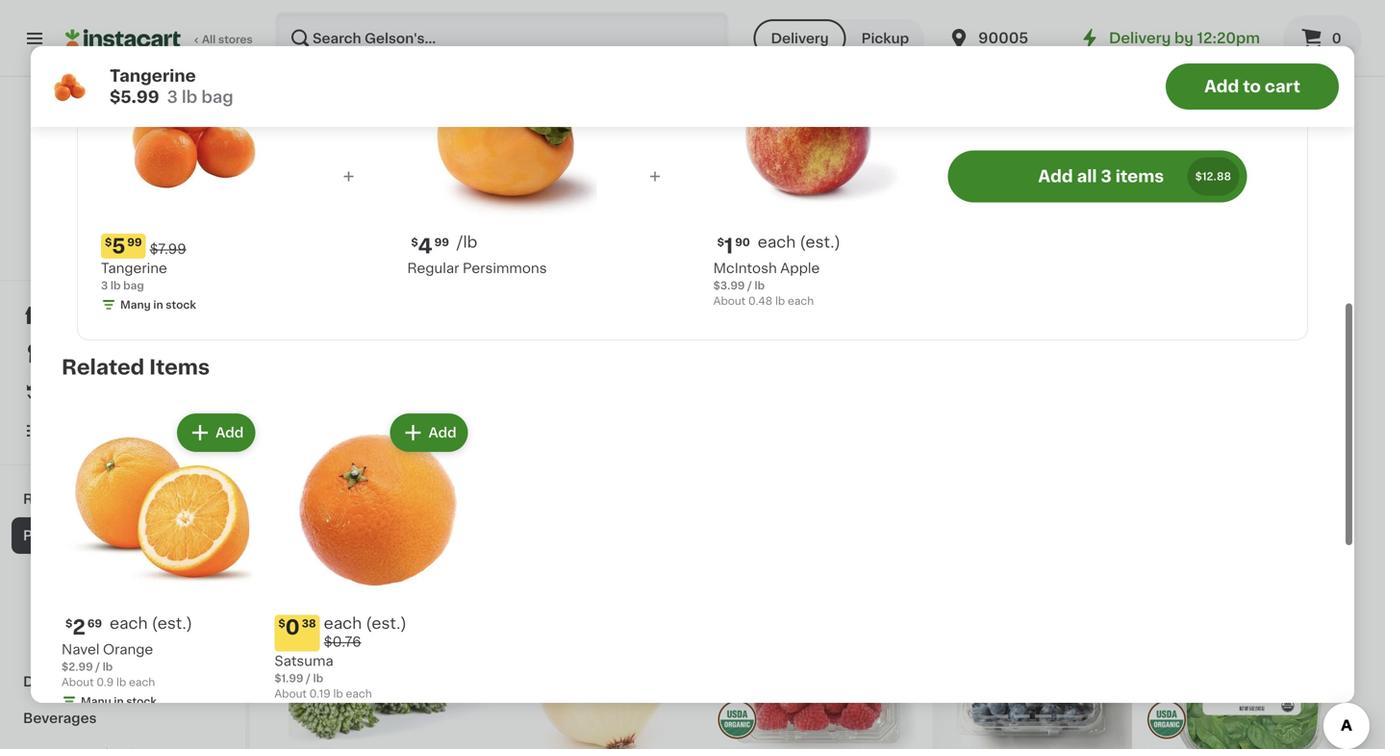 Task type: vqa. For each thing, say whether or not it's contained in the screenshot.
$ for $ 2 69
yes



Task type: describe. For each thing, give the bounding box(es) containing it.
produce
[[23, 529, 82, 543]]

all
[[1077, 168, 1098, 185]]

add to cart button
[[1166, 64, 1340, 110]]

many down lemon 1 each
[[952, 193, 983, 204]]

$4.99
[[1197, 136, 1236, 149]]

dairy & eggs
[[23, 676, 113, 689]]

potatoes
[[1148, 174, 1209, 188]]

store
[[111, 214, 140, 225]]

$2.99
[[62, 662, 93, 673]]

product group containing 4
[[407, 37, 597, 278]]

delivery button
[[754, 19, 846, 58]]

oz
[[1164, 193, 1177, 204]]

(est.) for 2
[[152, 616, 193, 632]]

100% satisfaction guarantee button
[[30, 227, 215, 246]]

product group containing 5
[[101, 37, 291, 317]]

guarantee
[[148, 233, 204, 244]]

2 inside celery hearts 2 count bag
[[289, 498, 295, 509]]

fresh vegetables
[[35, 602, 152, 616]]

delivery by 12:20pm link
[[1079, 27, 1261, 50]]

all stores link
[[65, 12, 254, 65]]

add button for navel orange
[[179, 416, 253, 450]]

tangerine inside 'tangerine $5.99 3 lb bag'
[[110, 68, 196, 84]]

3 inside 'tangerine $5.99 3 lb bag'
[[167, 89, 178, 105]]

$5.99 element
[[1148, 452, 1347, 477]]

regular persimmons
[[407, 262, 547, 275]]

lb right the 0.48
[[776, 296, 785, 307]]

$ 0 38 each (est.) $0.76 satsuma $1.99 / lb about 0.19 lb each
[[275, 616, 407, 700]]

1 for $ 1 90
[[725, 236, 734, 256]]

spinach,
[[411, 155, 470, 169]]

$ for $ 2 69
[[65, 619, 72, 629]]

produce link
[[12, 518, 234, 554]]

each inside lemon 1 each
[[940, 174, 967, 184]]

90005 button
[[948, 12, 1064, 65]]

product group containing 0
[[275, 410, 472, 702]]

fresh vegetables link
[[12, 591, 234, 627]]

lb up 0.6
[[760, 174, 770, 184]]

stores
[[218, 34, 253, 45]]

(est.) inside $ 0 38 each (est.) $0.76 satsuma $1.99 / lb about 0.19 lb each
[[366, 616, 407, 632]]

all
[[202, 34, 216, 45]]

mcintosh
[[714, 262, 777, 275]]

product group containing 1
[[714, 37, 903, 309]]

fresh
[[35, 602, 72, 616]]

about inside red bell pepper $6.99 / lb about 0.6 lb each
[[718, 189, 751, 200]]

$0.76
[[324, 636, 361, 649]]

shop
[[54, 309, 90, 322]]

$12.88
[[1196, 171, 1232, 182]]

tangerine $5.99 3 lb bag
[[110, 68, 234, 105]]

$3.99
[[714, 281, 745, 291]]

24
[[1148, 193, 1162, 204]]

to inside button
[[1244, 78, 1262, 95]]

100%
[[49, 233, 78, 244]]

each (est.) for 4
[[765, 128, 848, 144]]

organic for organic
[[291, 433, 334, 444]]

pickup
[[862, 32, 910, 45]]

product group containing add
[[1148, 245, 1347, 534]]

$3.99 original price: $4.99 element
[[1148, 127, 1347, 152]]

add inside 'everyday store prices 100% satisfaction guarantee add gelson's rewards to save'
[[35, 253, 57, 263]]

lb inside $ 5 99 $7.99 tangerine 3 lb bag
[[111, 281, 121, 291]]

to inside 'everyday store prices 100% satisfaction guarantee add gelson's rewards to save'
[[160, 253, 171, 263]]

/ inside "navel orange $2.99 / lb about 0.9 lb each"
[[96, 662, 100, 673]]

$ for $ 3 99
[[1152, 131, 1159, 141]]

99 inside the 3 99
[[315, 455, 330, 466]]

in inside item carousel region
[[114, 697, 124, 707]]

(est.) for 4
[[807, 128, 848, 144]]

celery
[[289, 480, 334, 493]]

delivery for delivery
[[771, 32, 829, 45]]

lb up 0.9 on the left bottom
[[103, 662, 113, 673]]

0 button
[[1284, 15, 1363, 62]]

3 inside $ 5 99 $7.99 tangerine 3 lb bag
[[101, 281, 108, 291]]

$4.19 each (estimated) element
[[718, 127, 918, 152]]

related
[[62, 358, 145, 378]]

dairy
[[23, 676, 61, 689]]

$0.38 each (estimated) original price: $0.76 element
[[275, 615, 472, 652]]

by
[[1175, 31, 1194, 45]]

many down $ 5 99 $7.99 tangerine 3 lb bag
[[120, 300, 151, 310]]

lb up the 0.48
[[755, 281, 765, 291]]

item carousel region
[[35, 402, 1351, 749]]

hearts
[[337, 480, 383, 493]]

vegetables
[[76, 602, 152, 616]]

everyday store prices 100% satisfaction guarantee add gelson's rewards to save
[[35, 214, 204, 263]]

$ 5 99 $7.99 tangerine 3 lb bag
[[101, 236, 186, 291]]

items
[[149, 358, 210, 378]]

shop link
[[12, 296, 234, 335]]

$ 0 75
[[507, 130, 544, 150]]

add to cart
[[1205, 78, 1301, 95]]

3 right all
[[1101, 168, 1112, 185]]

baby
[[373, 155, 408, 169]]

product group containing 2
[[62, 410, 259, 713]]

pepper
[[778, 155, 827, 169]]

0 inside "button"
[[1333, 32, 1342, 45]]

herbs link
[[12, 627, 234, 664]]

celery hearts 2 count bag
[[289, 480, 383, 509]]

stock inside item carousel region
[[126, 697, 157, 707]]

$4.99 per pound element
[[407, 234, 597, 259]]

dairy & eggs link
[[12, 664, 234, 701]]

red inside melissa's dutch red potatoes 24 oz bag
[[1258, 155, 1285, 169]]

lb up 0.19
[[313, 674, 323, 684]]

bag inside melissa's dutch red potatoes 24 oz bag
[[1179, 193, 1200, 204]]

satsuma
[[275, 655, 334, 669]]

38
[[302, 619, 316, 629]]

add button for celery hearts
[[408, 250, 482, 285]]

about inside $ 0 38 each (est.) $0.76 satsuma $1.99 / lb about 0.19 lb each
[[275, 689, 307, 700]]

tangerine inside $ 5 99 $7.99 tangerine 3 lb bag
[[101, 262, 167, 275]]

5 for $ 5 99
[[300, 130, 313, 150]]

many inside item carousel region
[[81, 697, 111, 707]]

99 for $ 5 99 $7.99 tangerine 3 lb bag
[[127, 237, 142, 248]]

bag inside 'tangerine $5.99 3 lb bag'
[[202, 89, 234, 105]]

melissa's dutch red potatoes 24 oz bag
[[1148, 155, 1285, 204]]

each right 0.19
[[346, 689, 372, 700]]

rewards
[[110, 253, 157, 263]]

girl
[[346, 155, 369, 169]]

eggs
[[78, 676, 113, 689]]

each (est.) for 2
[[110, 616, 193, 632]]

beverages link
[[12, 701, 234, 737]]

many in stock down lemon 1 each
[[952, 193, 1028, 204]]

many in stock down $ 5 99 $7.99 tangerine 3 lb bag
[[120, 300, 196, 310]]

each inside "element"
[[758, 235, 796, 250]]



Task type: locate. For each thing, give the bounding box(es) containing it.
add button
[[408, 250, 482, 285], [1267, 250, 1342, 285], [179, 416, 253, 450], [392, 416, 466, 450]]

1 vertical spatial 1
[[933, 174, 938, 184]]

1 vertical spatial gelson's
[[60, 253, 107, 263]]

$ inside $ 2 69
[[65, 619, 72, 629]]

1 inside lemon 1 each
[[933, 174, 938, 184]]

0 vertical spatial 5
[[300, 130, 313, 150]]

red inside red bell pepper $6.99 / lb about 0.6 lb each
[[718, 155, 746, 169]]

1 horizontal spatial 4
[[729, 130, 744, 150]]

0 vertical spatial tangerine
[[110, 68, 196, 84]]

bag down 'rewards'
[[123, 281, 144, 291]]

gelson's up everyday store prices link
[[93, 192, 153, 205]]

delivery left by at the top right of page
[[1110, 31, 1172, 45]]

many in stock inside item carousel region
[[81, 697, 157, 707]]

0 horizontal spatial 1
[[725, 236, 734, 256]]

to left save
[[160, 253, 171, 263]]

0 vertical spatial each (est.)
[[765, 128, 848, 144]]

99 left /lb at the left top
[[435, 237, 449, 248]]

(est.) for 1
[[800, 235, 841, 250]]

0 horizontal spatial 2
[[72, 618, 86, 638]]

2 horizontal spatial 0
[[1333, 32, 1342, 45]]

lb right 0.9 on the left bottom
[[116, 677, 126, 688]]

satisfaction
[[81, 233, 146, 244]]

$ inside $ 0 38 each (est.) $0.76 satsuma $1.99 / lb about 0.19 lb each
[[278, 619, 285, 629]]

$ left the 19 on the top right
[[722, 131, 729, 141]]

$ inside $ 0 75
[[507, 131, 514, 141]]

$ inside the $ 3 99
[[1152, 131, 1159, 141]]

about down $2.99
[[62, 677, 94, 688]]

1 horizontal spatial delivery
[[1110, 31, 1172, 45]]

0 vertical spatial 1
[[944, 130, 953, 150]]

persimmons
[[463, 262, 547, 275]]

gelson's down 100%
[[60, 253, 107, 263]]

19
[[745, 131, 758, 141]]

count
[[298, 498, 330, 509]]

lb down add gelson's rewards to save link
[[111, 281, 121, 291]]

0 horizontal spatial delivery
[[771, 32, 829, 45]]

99 for $ 4 99 /lb
[[435, 237, 449, 248]]

(est.)
[[807, 128, 848, 144], [800, 235, 841, 250], [152, 616, 193, 632], [366, 616, 407, 632]]

each down apple
[[788, 296, 814, 307]]

prices
[[142, 214, 176, 225]]

99 up 'rewards'
[[127, 237, 142, 248]]

$ up family
[[293, 131, 300, 141]]

organic girl baby spinach, family size
[[289, 155, 470, 188]]

0 vertical spatial 4
[[729, 130, 744, 150]]

bag
[[202, 89, 234, 105], [1179, 193, 1200, 204], [123, 281, 144, 291], [332, 498, 353, 509]]

99 inside $ 5 99 $7.99 tangerine 3 lb bag
[[127, 237, 142, 248]]

bag inside $ 5 99 $7.99 tangerine 3 lb bag
[[123, 281, 144, 291]]

0.9
[[97, 677, 114, 688]]

1 horizontal spatial 5
[[300, 130, 313, 150]]

2 vertical spatial each (est.)
[[110, 616, 193, 632]]

each inside mcintosh apple $3.99 / lb about 0.48 lb each
[[788, 296, 814, 307]]

$ left 50
[[937, 131, 944, 141]]

$ for $ 4 19
[[722, 131, 729, 141]]

99
[[315, 131, 330, 141], [1174, 131, 1189, 141], [127, 237, 142, 248], [435, 237, 449, 248], [315, 455, 330, 466]]

$ up add gelson's rewards to save link
[[105, 237, 112, 248]]

/ inside $ 0 38 each (est.) $0.76 satsuma $1.99 / lb about 0.19 lb each
[[306, 674, 311, 684]]

stock
[[568, 178, 599, 188], [998, 193, 1028, 204], [166, 300, 196, 310], [126, 697, 157, 707]]

related items
[[62, 358, 210, 378]]

99 for $ 3 99
[[1174, 131, 1189, 141]]

herbs
[[35, 639, 76, 652]]

(est.) up orange
[[152, 616, 193, 632]]

1 horizontal spatial 2
[[289, 498, 295, 509]]

dutch
[[1213, 155, 1255, 169]]

family
[[289, 174, 333, 188]]

0 horizontal spatial 4
[[418, 236, 433, 256]]

&
[[64, 676, 75, 689]]

each (est.) inside $4.19 each (estimated) element
[[765, 128, 848, 144]]

1 vertical spatial organic
[[291, 433, 334, 444]]

2 horizontal spatial 1
[[944, 130, 953, 150]]

everyday store prices link
[[57, 212, 188, 227]]

each (est.) for 1
[[758, 235, 841, 250]]

(est.) up the pepper
[[807, 128, 848, 144]]

about inside "navel orange $2.99 / lb about 0.9 lb each"
[[62, 677, 94, 688]]

bell
[[749, 155, 774, 169]]

$ for $ 0 38 each (est.) $0.76 satsuma $1.99 / lb about 0.19 lb each
[[278, 619, 285, 629]]

$5.99 original price: $7.99 element
[[101, 234, 291, 259]]

each inside 'element'
[[110, 616, 148, 632]]

3 down add gelson's rewards to save link
[[101, 281, 108, 291]]

lb
[[182, 89, 198, 105], [760, 174, 770, 184], [773, 189, 783, 200], [111, 281, 121, 291], [755, 281, 765, 291], [776, 296, 785, 307], [103, 662, 113, 673], [313, 674, 323, 684], [116, 677, 126, 688], [333, 689, 343, 700]]

5 inside $ 5 99 $7.99 tangerine 3 lb bag
[[112, 236, 125, 256]]

gelson's link
[[80, 100, 165, 208]]

bag inside celery hearts 2 count bag
[[332, 498, 353, 509]]

/ down the mcintosh on the top right of page
[[748, 281, 752, 291]]

$ inside $ 4 99 /lb
[[411, 237, 418, 248]]

$ inside $ 1 90
[[718, 237, 725, 248]]

99 inside $ 4 99 /lb
[[435, 237, 449, 248]]

instacart logo image
[[65, 27, 181, 50]]

0 vertical spatial organic
[[289, 155, 343, 169]]

many down limes
[[523, 178, 553, 188]]

99 up celery
[[315, 455, 330, 466]]

0 horizontal spatial 0
[[285, 618, 300, 638]]

$ for $ 1 50
[[937, 131, 944, 141]]

69
[[87, 619, 102, 629]]

1 vertical spatial 5
[[112, 236, 125, 256]]

organic up the 3 99 at the bottom left of the page
[[291, 433, 334, 444]]

each up $0.76
[[324, 616, 362, 632]]

$
[[293, 131, 300, 141], [722, 131, 729, 141], [507, 131, 514, 141], [937, 131, 944, 141], [1152, 131, 1159, 141], [105, 237, 112, 248], [411, 237, 418, 248], [718, 237, 725, 248], [65, 619, 72, 629], [278, 619, 285, 629]]

tangerine down 100% satisfaction guarantee button
[[101, 262, 167, 275]]

$ left 38
[[278, 619, 285, 629]]

organic inside product group
[[291, 433, 334, 444]]

1 down lemon
[[933, 174, 938, 184]]

3 up melissa's
[[1159, 130, 1172, 150]]

product group containing 3
[[289, 245, 488, 511]]

0 inside $ 0 38 each (est.) $0.76 satsuma $1.99 / lb about 0.19 lb each
[[285, 618, 300, 638]]

1 vertical spatial 2
[[72, 618, 86, 638]]

/ down satsuma
[[306, 674, 311, 684]]

4 for $ 4 99 /lb
[[418, 236, 433, 256]]

delivery inside button
[[771, 32, 829, 45]]

organic up family
[[289, 155, 343, 169]]

organic inside organic girl baby spinach, family size
[[289, 155, 343, 169]]

4 left the 19 on the top right
[[729, 130, 744, 150]]

regular
[[407, 262, 459, 275]]

each (est.) up apple
[[758, 235, 841, 250]]

0 vertical spatial to
[[1244, 78, 1262, 95]]

tangerine up $5.99 on the left of the page
[[110, 68, 196, 84]]

1 horizontal spatial 0
[[514, 130, 529, 150]]

99 up melissa's
[[1174, 131, 1189, 141]]

$ 1 90
[[718, 236, 750, 256]]

1 vertical spatial to
[[160, 253, 171, 263]]

many in stock
[[523, 178, 599, 188], [952, 193, 1028, 204], [120, 300, 196, 310], [81, 697, 157, 707]]

0 for $ 0 38 each (est.) $0.76 satsuma $1.99 / lb about 0.19 lb each
[[285, 618, 300, 638]]

lb inside 'tangerine $5.99 3 lb bag'
[[182, 89, 198, 105]]

1 left 50
[[944, 130, 953, 150]]

organic
[[289, 155, 343, 169], [291, 433, 334, 444]]

1 vertical spatial 0
[[514, 130, 529, 150]]

(est.) right 38
[[366, 616, 407, 632]]

$5.99
[[110, 89, 159, 105]]

lb right $5.99 on the left of the page
[[182, 89, 198, 105]]

mcintosh apple $3.99 / lb about 0.48 lb each
[[714, 262, 820, 307]]

1 horizontal spatial to
[[1244, 78, 1262, 95]]

bag down all
[[202, 89, 234, 105]]

items
[[1116, 168, 1165, 185]]

5 for $ 5 99 $7.99 tangerine 3 lb bag
[[112, 236, 125, 256]]

4 inside $ 4 99 /lb
[[418, 236, 433, 256]]

2 left count
[[289, 498, 295, 509]]

to left cart
[[1244, 78, 1262, 95]]

$ inside $ 4 19
[[722, 131, 729, 141]]

each
[[765, 128, 803, 144], [940, 174, 967, 184], [785, 189, 812, 200], [758, 235, 796, 250], [788, 296, 814, 307], [110, 616, 148, 632], [324, 616, 362, 632], [129, 677, 155, 688], [346, 689, 372, 700]]

orange
[[103, 643, 153, 657]]

limes
[[503, 155, 544, 169]]

1 inside "element"
[[725, 236, 734, 256]]

each inside "navel orange $2.99 / lb about 0.9 lb each"
[[129, 677, 155, 688]]

save
[[173, 253, 199, 263]]

all stores
[[202, 34, 253, 45]]

1 red from the left
[[718, 155, 746, 169]]

None search field
[[275, 12, 729, 65]]

cart
[[1265, 78, 1301, 95]]

0
[[1333, 32, 1342, 45], [514, 130, 529, 150], [285, 618, 300, 638]]

$1.99
[[275, 674, 304, 684]]

delivery left pickup button at top right
[[771, 32, 829, 45]]

3 99
[[300, 454, 330, 474]]

each up the pepper
[[765, 128, 803, 144]]

each down vegetables
[[110, 616, 148, 632]]

0 horizontal spatial 5
[[112, 236, 125, 256]]

$ left 75
[[507, 131, 514, 141]]

$6.99
[[718, 174, 750, 184]]

about inside mcintosh apple $3.99 / lb about 0.48 lb each
[[714, 296, 746, 307]]

many in stock down 0.9 on the left bottom
[[81, 697, 157, 707]]

/ up "eggs"
[[96, 662, 100, 673]]

gelson's
[[93, 192, 153, 205], [60, 253, 107, 263]]

$ inside $ 5 99 $7.99 tangerine 3 lb bag
[[105, 237, 112, 248]]

$2.69 each (estimated) element
[[62, 615, 259, 640]]

each (est.) inside $2.69 each (estimated) 'element'
[[110, 616, 193, 632]]

(est.) inside $4.19 each (estimated) element
[[807, 128, 848, 144]]

1 horizontal spatial red
[[1258, 155, 1285, 169]]

recipes
[[23, 493, 80, 506]]

$1.90 each (estimated) element
[[714, 234, 903, 259]]

1 left "90"
[[725, 236, 734, 256]]

bag right oz
[[1179, 193, 1200, 204]]

$ down fresh
[[65, 619, 72, 629]]

delivery for delivery by 12:20pm
[[1110, 31, 1172, 45]]

add
[[1205, 78, 1240, 95], [1039, 168, 1074, 185], [35, 253, 57, 263], [445, 261, 473, 274], [1304, 261, 1332, 274], [216, 426, 244, 440], [429, 426, 457, 440]]

red down $3.99 original price: $4.99 element on the top
[[1258, 155, 1285, 169]]

2 left 69
[[72, 618, 86, 638]]

0 for $ 0 75
[[514, 130, 529, 150]]

to
[[1244, 78, 1262, 95], [160, 253, 171, 263]]

/ up 0.6
[[753, 174, 757, 184]]

melissa's
[[1148, 155, 1210, 169]]

$ for $ 1 90
[[718, 237, 725, 248]]

90
[[735, 237, 750, 248]]

$ for $ 4 99 /lb
[[411, 237, 418, 248]]

$ 5 99
[[293, 130, 330, 150]]

recipes link
[[12, 481, 234, 518]]

delivery by 12:20pm
[[1110, 31, 1261, 45]]

0.6
[[753, 189, 770, 200]]

many down "eggs"
[[81, 697, 111, 707]]

lb right 0.6
[[773, 189, 783, 200]]

bag down hearts
[[332, 498, 353, 509]]

each right "90"
[[758, 235, 796, 250]]

99 up family
[[315, 131, 330, 141]]

$ for $ 5 99
[[293, 131, 300, 141]]

0 vertical spatial gelson's
[[93, 192, 153, 205]]

50
[[955, 131, 969, 141]]

about down '$6.99'
[[718, 189, 751, 200]]

0 vertical spatial 0
[[1333, 32, 1342, 45]]

$ up "regular"
[[411, 237, 418, 248]]

99 inside the $ 3 99
[[1174, 131, 1189, 141]]

many in stock down limes
[[523, 178, 599, 188]]

pickup button
[[846, 19, 925, 58]]

/ inside mcintosh apple $3.99 / lb about 0.48 lb each
[[748, 281, 752, 291]]

4 inside $4.19 each (estimated) element
[[729, 130, 744, 150]]

each (est.) up orange
[[110, 616, 193, 632]]

lemon
[[933, 155, 980, 169]]

1 horizontal spatial 1
[[933, 174, 938, 184]]

0 horizontal spatial to
[[160, 253, 171, 263]]

0 horizontal spatial red
[[718, 155, 746, 169]]

(est.) inside $1.90 each (estimated) "element"
[[800, 235, 841, 250]]

product group
[[101, 37, 291, 317], [407, 37, 597, 278], [714, 37, 903, 309], [289, 245, 488, 511], [718, 245, 918, 550], [1148, 245, 1347, 534], [62, 410, 259, 713], [275, 410, 472, 702], [289, 565, 488, 750]]

$ left "90"
[[718, 237, 725, 248]]

$ 1 50
[[937, 130, 969, 150]]

gelson's inside 'everyday store prices 100% satisfaction guarantee add gelson's rewards to save'
[[60, 253, 107, 263]]

everyday
[[57, 214, 109, 225]]

each (est.) inside $1.90 each (estimated) "element"
[[758, 235, 841, 250]]

$7.99
[[150, 243, 186, 256]]

$ inside $ 1 50
[[937, 131, 944, 141]]

beverages
[[23, 712, 97, 726]]

/ inside red bell pepper $6.99 / lb about 0.6 lb each
[[753, 174, 757, 184]]

each (est.)
[[765, 128, 848, 144], [758, 235, 841, 250], [110, 616, 193, 632]]

navel
[[62, 643, 100, 657]]

red up '$6.99'
[[718, 155, 746, 169]]

1 vertical spatial tangerine
[[101, 262, 167, 275]]

1 vertical spatial 4
[[418, 236, 433, 256]]

(est.) inside $2.69 each (estimated) 'element'
[[152, 616, 193, 632]]

each down the pepper
[[785, 189, 812, 200]]

$ inside $ 5 99
[[293, 131, 300, 141]]

4 up "regular"
[[418, 236, 433, 256]]

add button for satsuma
[[392, 416, 466, 450]]

0 vertical spatial 2
[[289, 498, 295, 509]]

0.19
[[310, 689, 331, 700]]

each (est.) up the pepper
[[765, 128, 848, 144]]

12:20pm
[[1198, 31, 1261, 45]]

organic for organic girl baby spinach, family size
[[289, 155, 343, 169]]

75
[[531, 131, 544, 141]]

99 for $ 5 99
[[315, 131, 330, 141]]

/lb
[[457, 235, 478, 250]]

3 up celery
[[300, 454, 313, 474]]

each inside red bell pepper $6.99 / lb about 0.6 lb each
[[785, 189, 812, 200]]

$ for $ 0 75
[[507, 131, 514, 141]]

2 vertical spatial 0
[[285, 618, 300, 638]]

each down orange
[[129, 677, 155, 688]]

about down $1.99
[[275, 689, 307, 700]]

service type group
[[754, 19, 925, 58]]

99 inside $ 5 99
[[315, 131, 330, 141]]

$ 2 69
[[65, 618, 102, 638]]

many
[[523, 178, 553, 188], [952, 193, 983, 204], [120, 300, 151, 310], [81, 697, 111, 707]]

0.48
[[749, 296, 773, 307]]

2
[[289, 498, 295, 509], [72, 618, 86, 638]]

1 for lemon 1 each
[[933, 174, 938, 184]]

3 right $5.99 on the left of the page
[[167, 89, 178, 105]]

about down $3.99 on the right top of the page
[[714, 296, 746, 307]]

each down lemon
[[940, 174, 967, 184]]

size
[[336, 174, 364, 188]]

2 red from the left
[[1258, 155, 1285, 169]]

(est.) up apple
[[800, 235, 841, 250]]

2 inside 'element'
[[72, 618, 86, 638]]

navel orange $2.99 / lb about 0.9 lb each
[[62, 643, 155, 688]]

3
[[167, 89, 178, 105], [1159, 130, 1172, 150], [1101, 168, 1112, 185], [101, 281, 108, 291], [300, 454, 313, 474]]

gelson's logo image
[[80, 100, 165, 185]]

$ up melissa's
[[1152, 131, 1159, 141]]

2 vertical spatial 1
[[725, 236, 734, 256]]

$ 3 99
[[1152, 130, 1189, 150]]

red
[[718, 155, 746, 169], [1258, 155, 1285, 169]]

$ for $ 5 99 $7.99 tangerine 3 lb bag
[[105, 237, 112, 248]]

4 for $ 4 19
[[729, 130, 744, 150]]

apple
[[781, 262, 820, 275]]

lemon 1 each
[[933, 155, 980, 184]]

in
[[556, 178, 566, 188], [985, 193, 995, 204], [153, 300, 163, 310], [114, 697, 124, 707]]

1 for $ 1 50
[[944, 130, 953, 150]]

1 vertical spatial each (est.)
[[758, 235, 841, 250]]

lb right 0.19
[[333, 689, 343, 700]]



